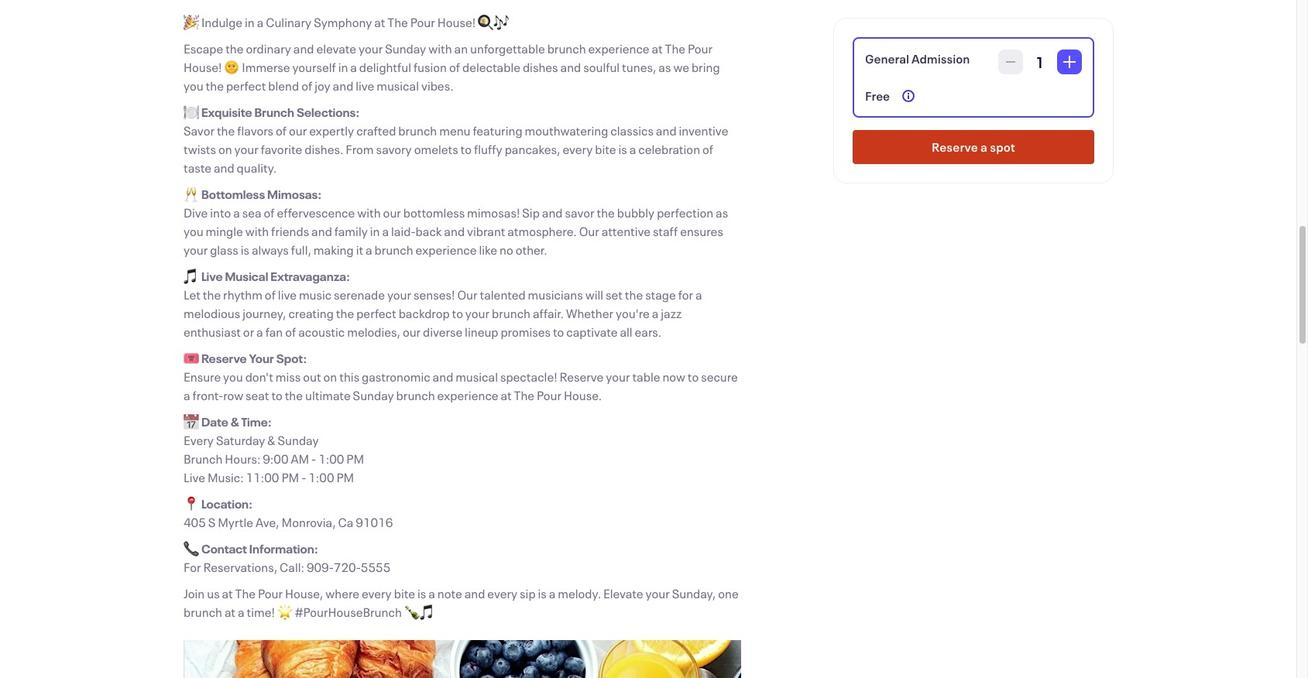 Task type: locate. For each thing, give the bounding box(es) containing it.
symphony
[[314, 14, 372, 30]]

us
[[207, 586, 220, 602]]

live inside escape the ordinary and elevate your sunday with an unforgettable brunch experience at the pour house! 🌞 immerse yourself in a delightful fusion of delectable dishes and soulful tunes, as we bring you the perfect blend of joy and live musical vibes.
[[356, 77, 374, 94]]

you're
[[616, 305, 650, 321]]

at down spectacle!
[[501, 387, 512, 404]]

you up 🍽️
[[184, 77, 203, 94]]

1 vertical spatial experience
[[416, 242, 477, 258]]

spot:
[[276, 350, 307, 366]]

perfect inside 🎵 live musical extravaganza: let the rhythm of live music serenade your senses! our talented musicians will set the stage for a melodious journey, creating the perfect backdrop to your brunch affair. whether you're a jazz enthusiast or a fan of acoustic melodies, our diverse lineup promises to captivate all ears.
[[356, 305, 396, 321]]

as left we
[[659, 59, 671, 75]]

musical down "delightful"
[[377, 77, 419, 94]]

bubbly
[[617, 204, 655, 221]]

brunch up dishes
[[547, 40, 586, 57]]

📍
[[184, 496, 199, 512]]

1 vertical spatial you
[[184, 223, 203, 239]]

1 vertical spatial in
[[338, 59, 348, 75]]

0 vertical spatial live
[[356, 77, 374, 94]]

perfection
[[657, 204, 714, 221]]

1 horizontal spatial as
[[716, 204, 728, 221]]

musical down "lineup"
[[456, 369, 498, 385]]

brunch down join
[[184, 604, 222, 620]]

call:
[[280, 559, 304, 575]]

1 vertical spatial perfect
[[356, 305, 396, 321]]

brunch inside 🍽️ exquisite brunch selections: savor the flavors of our expertly crafted brunch menu featuring mouthwatering classics and inventive twists on your favorite dishes. from savory omelets to fluffy pancakes, every bite is a celebration of taste and quality.
[[398, 122, 437, 139]]

omelets
[[414, 141, 458, 157]]

in
[[245, 14, 255, 30], [338, 59, 348, 75], [370, 223, 380, 239]]

experience inside 🎟️ reserve your spot: ensure you don't miss out on this gastronomic and musical spectacle! reserve your table now to secure a front-row seat to the ultimate sunday brunch experience at the pour house.
[[437, 387, 498, 404]]

creating
[[288, 305, 334, 321]]

pour up time! at the bottom of page
[[258, 586, 283, 602]]

1 horizontal spatial perfect
[[356, 305, 396, 321]]

1 vertical spatial sunday
[[353, 387, 394, 404]]

you
[[184, 77, 203, 94], [184, 223, 203, 239], [223, 369, 243, 385]]

ensure
[[184, 369, 221, 385]]

1 vertical spatial our
[[383, 204, 401, 221]]

on right "twists"
[[218, 141, 232, 157]]

you inside 🎟️ reserve your spot: ensure you don't miss out on this gastronomic and musical spectacle! reserve your table now to secure a front-row seat to the ultimate sunday brunch experience at the pour house.
[[223, 369, 243, 385]]

1 horizontal spatial musical
[[456, 369, 498, 385]]

and right note
[[464, 586, 485, 602]]

am
[[291, 451, 309, 467]]

front-
[[193, 387, 223, 404]]

on inside 🎟️ reserve your spot: ensure you don't miss out on this gastronomic and musical spectacle! reserve your table now to secure a front-row seat to the ultimate sunday brunch experience at the pour house.
[[323, 369, 337, 385]]

1 vertical spatial on
[[323, 369, 337, 385]]

🎟️ reserve your spot: ensure you don't miss out on this gastronomic and musical spectacle! reserve your table now to secure a front-row seat to the ultimate sunday brunch experience at the pour house.
[[184, 350, 738, 404]]

a left time! at the bottom of page
[[238, 604, 244, 620]]

your
[[249, 350, 274, 366]]

our up the favorite
[[289, 122, 307, 139]]

blend
[[268, 77, 299, 94]]

1 vertical spatial house!
[[184, 59, 222, 75]]

2 vertical spatial our
[[403, 324, 421, 340]]

1 horizontal spatial reserve
[[560, 369, 604, 385]]

&
[[231, 414, 239, 430], [267, 432, 275, 448]]

in right family
[[370, 223, 380, 239]]

your up "delightful"
[[359, 40, 383, 57]]

every inside 🍽️ exquisite brunch selections: savor the flavors of our expertly crafted brunch menu featuring mouthwatering classics and inventive twists on your favorite dishes. from savory omelets to fluffy pancakes, every bite is a celebration of taste and quality.
[[563, 141, 593, 157]]

reserve up ensure
[[201, 350, 247, 366]]

1 vertical spatial live
[[184, 469, 205, 486]]

bite up "🍾🎵"
[[394, 586, 415, 602]]

🥂
[[184, 186, 199, 202]]

at right us
[[222, 586, 233, 602]]

your inside 'join us at the pour house, where every bite is a note and every sip is a melody. elevate your sunday, one brunch at a time! 🌟 #pourhousebrunch 🍾🎵'
[[646, 586, 670, 602]]

brunch down every
[[184, 451, 223, 467]]

the inside 🎟️ reserve your spot: ensure you don't miss out on this gastronomic and musical spectacle! reserve your table now to secure a front-row seat to the ultimate sunday brunch experience at the pour house.
[[514, 387, 535, 404]]

0 vertical spatial -
[[311, 451, 316, 467]]

culinary
[[266, 14, 312, 30]]

1 horizontal spatial bite
[[595, 141, 616, 157]]

2 vertical spatial experience
[[437, 387, 498, 404]]

pour down spectacle!
[[537, 387, 562, 404]]

1 vertical spatial as
[[716, 204, 728, 221]]

live
[[356, 77, 374, 94], [278, 287, 297, 303]]

0 vertical spatial house!
[[437, 14, 476, 30]]

pour up bring
[[688, 40, 713, 57]]

2 vertical spatial sunday
[[278, 432, 319, 448]]

9:00
[[263, 451, 289, 467]]

all
[[620, 324, 633, 340]]

the inside 'join us at the pour house, where every bite is a note and every sip is a melody. elevate your sunday, one brunch at a time! 🌟 #pourhousebrunch 🍾🎵'
[[235, 586, 256, 602]]

1 horizontal spatial brunch
[[254, 104, 294, 120]]

glass
[[210, 242, 238, 258]]

and inside 'join us at the pour house, where every bite is a note and every sip is a melody. elevate your sunday, one brunch at a time! 🌟 #pourhousebrunch 🍾🎵'
[[464, 586, 485, 602]]

pm right am
[[346, 451, 364, 467]]

your left "table"
[[606, 369, 630, 385]]

making
[[314, 242, 354, 258]]

backdrop
[[399, 305, 450, 321]]

bite inside 🍽️ exquisite brunch selections: savor the flavors of our expertly crafted brunch menu featuring mouthwatering classics and inventive twists on your favorite dishes. from savory omelets to fluffy pancakes, every bite is a celebration of taste and quality.
[[595, 141, 616, 157]]

11:00
[[246, 469, 279, 486]]

1 vertical spatial &
[[267, 432, 275, 448]]

0 vertical spatial our
[[289, 122, 307, 139]]

the up we
[[665, 40, 686, 57]]

0 vertical spatial brunch
[[254, 104, 294, 120]]

at
[[374, 14, 385, 30], [652, 40, 663, 57], [501, 387, 512, 404], [222, 586, 233, 602], [225, 604, 235, 620]]

pm
[[346, 451, 364, 467], [281, 469, 299, 486], [336, 469, 354, 486]]

at up tunes,
[[652, 40, 663, 57]]

bite down classics
[[595, 141, 616, 157]]

brunch inside escape the ordinary and elevate your sunday with an unforgettable brunch experience at the pour house! 🌞 immerse yourself in a delightful fusion of delectable dishes and soulful tunes, as we bring you the perfect blend of joy and live musical vibes.
[[547, 40, 586, 57]]

with up family
[[357, 204, 381, 221]]

table
[[632, 369, 660, 385]]

in right the indulge
[[245, 14, 255, 30]]

2 horizontal spatial with
[[428, 40, 452, 57]]

is
[[618, 141, 627, 157], [241, 242, 249, 258], [417, 586, 426, 602], [538, 586, 547, 602]]

favorite
[[261, 141, 302, 157]]

1 horizontal spatial our
[[579, 223, 599, 239]]

a
[[257, 14, 264, 30], [350, 59, 357, 75], [629, 141, 636, 157], [233, 204, 240, 221], [382, 223, 389, 239], [366, 242, 372, 258], [695, 287, 702, 303], [652, 305, 659, 321], [256, 324, 263, 340], [184, 387, 190, 404], [428, 586, 435, 602], [549, 586, 556, 602], [238, 604, 244, 620]]

atmosphere.
[[508, 223, 577, 239]]

sunday up "delightful"
[[385, 40, 426, 57]]

a left note
[[428, 586, 435, 602]]

0 horizontal spatial &
[[231, 414, 239, 430]]

and inside 🎟️ reserve your spot: ensure you don't miss out on this gastronomic and musical spectacle! reserve your table now to secure a front-row seat to the ultimate sunday brunch experience at the pour house.
[[433, 369, 453, 385]]

saturday
[[216, 432, 265, 448]]

the
[[387, 14, 408, 30], [665, 40, 686, 57], [514, 387, 535, 404], [235, 586, 256, 602]]

brunch inside 🍽️ exquisite brunch selections: savor the flavors of our expertly crafted brunch menu featuring mouthwatering classics and inventive twists on your favorite dishes. from savory omelets to fluffy pancakes, every bite is a celebration of taste and quality.
[[254, 104, 294, 120]]

to inside 🍽️ exquisite brunch selections: savor the flavors of our expertly crafted brunch menu featuring mouthwatering classics and inventive twists on your favorite dishes. from savory omelets to fluffy pancakes, every bite is a celebration of taste and quality.
[[461, 141, 472, 157]]

our right senses!
[[457, 287, 478, 303]]

to right "seat"
[[271, 387, 283, 404]]

at right symphony
[[374, 14, 385, 30]]

pour inside 🎟️ reserve your spot: ensure you don't miss out on this gastronomic and musical spectacle! reserve your table now to secure a front-row seat to the ultimate sunday brunch experience at the pour house.
[[537, 387, 562, 404]]

always
[[252, 242, 289, 258]]

monrovia,
[[282, 514, 336, 531]]

0 vertical spatial with
[[428, 40, 452, 57]]

1 vertical spatial musical
[[456, 369, 498, 385]]

enthusiast
[[184, 324, 241, 340]]

1 vertical spatial reserve
[[560, 369, 604, 385]]

brunch inside 🎵 live musical extravaganza: let the rhythm of live music serenade your senses! our talented musicians will set the stage for a melodious journey, creating the perfect backdrop to your brunch affair. whether you're a jazz enthusiast or a fan of acoustic melodies, our diverse lineup promises to captivate all ears.
[[492, 305, 531, 321]]

live up 📍
[[184, 469, 205, 486]]

soulful
[[583, 59, 620, 75]]

our down 'savor'
[[579, 223, 599, 239]]

1 vertical spatial with
[[357, 204, 381, 221]]

1 horizontal spatial our
[[383, 204, 401, 221]]

a left 'jazz'
[[652, 305, 659, 321]]

hours:
[[225, 451, 261, 467]]

the down spectacle!
[[514, 387, 535, 404]]

our down backdrop
[[403, 324, 421, 340]]

1:00 down am
[[308, 469, 334, 486]]

0 vertical spatial musical
[[377, 77, 419, 94]]

and
[[293, 40, 314, 57], [560, 59, 581, 75], [333, 77, 353, 94], [656, 122, 677, 139], [214, 160, 234, 176], [542, 204, 563, 221], [311, 223, 332, 239], [444, 223, 465, 239], [433, 369, 453, 385], [464, 586, 485, 602]]

0 vertical spatial our
[[579, 223, 599, 239]]

0 horizontal spatial our
[[289, 122, 307, 139]]

2 vertical spatial you
[[223, 369, 243, 385]]

& up 'saturday'
[[231, 414, 239, 430]]

a down elevate
[[350, 59, 357, 75]]

0 vertical spatial in
[[245, 14, 255, 30]]

immerse
[[242, 59, 290, 75]]

0 horizontal spatial reserve
[[201, 350, 247, 366]]

0 vertical spatial bite
[[595, 141, 616, 157]]

musical inside escape the ordinary and elevate your sunday with an unforgettable brunch experience at the pour house! 🌞 immerse yourself in a delightful fusion of delectable dishes and soulful tunes, as we bring you the perfect blend of joy and live musical vibes.
[[377, 77, 419, 94]]

live inside 🎵 live musical extravaganza: let the rhythm of live music serenade your senses! our talented musicians will set the stage for a melodious journey, creating the perfect backdrop to your brunch affair. whether you're a jazz enthusiast or a fan of acoustic melodies, our diverse lineup promises to captivate all ears.
[[278, 287, 297, 303]]

-
[[311, 451, 316, 467], [301, 469, 306, 486]]

experience down "lineup"
[[437, 387, 498, 404]]

tunes,
[[622, 59, 656, 75]]

1 vertical spatial bite
[[394, 586, 415, 602]]

perfect up melodies,
[[356, 305, 396, 321]]

a right for
[[695, 287, 702, 303]]

and right dishes
[[560, 59, 581, 75]]

is right glass
[[241, 242, 249, 258]]

reservations,
[[203, 559, 277, 575]]

brunch down gastronomic
[[396, 387, 435, 404]]

0 horizontal spatial our
[[457, 287, 478, 303]]

🎵
[[184, 268, 199, 284]]

the inside 🍽️ exquisite brunch selections: savor the flavors of our expertly crafted brunch menu featuring mouthwatering classics and inventive twists on your favorite dishes. from savory omelets to fluffy pancakes, every bite is a celebration of taste and quality.
[[217, 122, 235, 139]]

brunch down talented
[[492, 305, 531, 321]]

the up 🌞
[[226, 40, 244, 57]]

is down classics
[[618, 141, 627, 157]]

2 horizontal spatial our
[[403, 324, 421, 340]]

you down dive
[[184, 223, 203, 239]]

musical
[[377, 77, 419, 94], [456, 369, 498, 385]]

row
[[223, 387, 243, 404]]

📞 contact information: for reservations, call: 909-720-5555
[[184, 541, 391, 575]]

1 horizontal spatial in
[[338, 59, 348, 75]]

house! down escape
[[184, 59, 222, 75]]

2 horizontal spatial every
[[563, 141, 593, 157]]

perfect down 🌞
[[226, 77, 266, 94]]

live left music
[[278, 287, 297, 303]]

the inside 🥂 bottomless mimosas: dive into a sea of effervescence with our bottomless mimosas! sip and savor the bubbly perfection as you mingle with friends and family in a laid-back and vibrant atmosphere. our attentive staff ensures your glass is always full, making it a brunch experience like no other.
[[597, 204, 615, 221]]

acoustic
[[298, 324, 345, 340]]

information:
[[249, 541, 318, 557]]

0 vertical spatial experience
[[588, 40, 650, 57]]

0 horizontal spatial live
[[278, 287, 297, 303]]

1 vertical spatial -
[[301, 469, 306, 486]]

mimosas:
[[267, 186, 322, 202]]

0 horizontal spatial on
[[218, 141, 232, 157]]

to right now
[[688, 369, 699, 385]]

jazz
[[661, 305, 682, 321]]

you up row
[[223, 369, 243, 385]]

one
[[718, 586, 739, 602]]

0 vertical spatial you
[[184, 77, 203, 94]]

0 horizontal spatial as
[[659, 59, 671, 75]]

this
[[339, 369, 359, 385]]

reserve up "house."
[[560, 369, 604, 385]]

experience inside escape the ordinary and elevate your sunday with an unforgettable brunch experience at the pour house! 🌞 immerse yourself in a delightful fusion of delectable dishes and soulful tunes, as we bring you the perfect blend of joy and live musical vibes.
[[588, 40, 650, 57]]

1 vertical spatial 1:00
[[308, 469, 334, 486]]

1 vertical spatial brunch
[[184, 451, 223, 467]]

🎟️
[[184, 350, 199, 366]]

0 horizontal spatial brunch
[[184, 451, 223, 467]]

of down inventive
[[702, 141, 713, 157]]

with inside escape the ordinary and elevate your sunday with an unforgettable brunch experience at the pour house! 🌞 immerse yourself in a delightful fusion of delectable dishes and soulful tunes, as we bring you the perfect blend of joy and live musical vibes.
[[428, 40, 452, 57]]

0 horizontal spatial bite
[[394, 586, 415, 602]]

1:00
[[318, 451, 344, 467], [308, 469, 334, 486]]

exquisite
[[201, 104, 252, 120]]

the up you're
[[625, 287, 643, 303]]

the up exquisite
[[206, 77, 224, 94]]

0 vertical spatial as
[[659, 59, 671, 75]]

every down 5555
[[362, 586, 392, 602]]

celebration
[[638, 141, 700, 157]]

s
[[208, 514, 216, 531]]

like
[[479, 242, 497, 258]]

is inside 🥂 bottomless mimosas: dive into a sea of effervescence with our bottomless mimosas! sip and savor the bubbly perfection as you mingle with friends and family in a laid-back and vibrant atmosphere. our attentive staff ensures your glass is always full, making it a brunch experience like no other.
[[241, 242, 249, 258]]

vibes.
[[421, 77, 454, 94]]

1 vertical spatial our
[[457, 287, 478, 303]]

for
[[184, 559, 201, 575]]

0 horizontal spatial -
[[301, 469, 306, 486]]

📅
[[184, 414, 199, 430]]

of
[[449, 59, 460, 75], [301, 77, 312, 94], [276, 122, 287, 139], [702, 141, 713, 157], [264, 204, 275, 221], [265, 287, 276, 303], [285, 324, 296, 340]]

1 horizontal spatial on
[[323, 369, 337, 385]]

with left an
[[428, 40, 452, 57]]

- down am
[[301, 469, 306, 486]]

and down diverse at left
[[433, 369, 453, 385]]

musical inside 🎟️ reserve your spot: ensure you don't miss out on this gastronomic and musical spectacle! reserve your table now to secure a front-row seat to the ultimate sunday brunch experience at the pour house.
[[456, 369, 498, 385]]

featuring
[[473, 122, 523, 139]]

sunday inside 📅 date & time: every saturday & sunday brunch hours: 9:00 am - 1:00 pm live music: 11:00 pm - 1:00 pm
[[278, 432, 319, 448]]

at inside escape the ordinary and elevate your sunday with an unforgettable brunch experience at the pour house! 🌞 immerse yourself in a delightful fusion of delectable dishes and soulful tunes, as we bring you the perfect blend of joy and live musical vibes.
[[652, 40, 663, 57]]

0 horizontal spatial house!
[[184, 59, 222, 75]]

experience up 'soulful'
[[588, 40, 650, 57]]

talented
[[480, 287, 526, 303]]

0 vertical spatial on
[[218, 141, 232, 157]]

delectable
[[462, 59, 521, 75]]

sunday inside escape the ordinary and elevate your sunday with an unforgettable brunch experience at the pour house! 🌞 immerse yourself in a delightful fusion of delectable dishes and soulful tunes, as we bring you the perfect blend of joy and live musical vibes.
[[385, 40, 426, 57]]

& up 9:00
[[267, 432, 275, 448]]

as inside escape the ordinary and elevate your sunday with an unforgettable brunch experience at the pour house! 🌞 immerse yourself in a delightful fusion of delectable dishes and soulful tunes, as we bring you the perfect blend of joy and live musical vibes.
[[659, 59, 671, 75]]

0 vertical spatial sunday
[[385, 40, 426, 57]]

stage
[[645, 287, 676, 303]]

experience down back at the top left
[[416, 242, 477, 258]]

- right am
[[311, 451, 316, 467]]

0 horizontal spatial musical
[[377, 77, 419, 94]]

on right out on the bottom left of page
[[323, 369, 337, 385]]

house! up an
[[437, 14, 476, 30]]

0 horizontal spatial with
[[245, 223, 269, 239]]

0 vertical spatial live
[[201, 268, 223, 284]]

join
[[184, 586, 205, 602]]

in down elevate
[[338, 59, 348, 75]]

2 horizontal spatial in
[[370, 223, 380, 239]]

2 vertical spatial in
[[370, 223, 380, 239]]

and down effervescence
[[311, 223, 332, 239]]

our inside 🎵 live musical extravaganza: let the rhythm of live music serenade your senses! our talented musicians will set the stage for a melodious journey, creating the perfect backdrop to your brunch affair. whether you're a jazz enthusiast or a fan of acoustic melodies, our diverse lineup promises to captivate all ears.
[[403, 324, 421, 340]]

a left front-
[[184, 387, 190, 404]]

your inside 🎟️ reserve your spot: ensure you don't miss out on this gastronomic and musical spectacle! reserve your table now to secure a front-row seat to the ultimate sunday brunch experience at the pour house.
[[606, 369, 630, 385]]

no
[[500, 242, 513, 258]]

1 horizontal spatial -
[[311, 451, 316, 467]]

our up laid- on the top of page
[[383, 204, 401, 221]]

a up ordinary
[[257, 14, 264, 30]]

our inside 🥂 bottomless mimosas: dive into a sea of effervescence with our bottomless mimosas! sip and savor the bubbly perfection as you mingle with friends and family in a laid-back and vibrant atmosphere. our attentive staff ensures your glass is always full, making it a brunch experience like no other.
[[383, 204, 401, 221]]

0 horizontal spatial perfect
[[226, 77, 266, 94]]

experience inside 🥂 bottomless mimosas: dive into a sea of effervescence with our bottomless mimosas! sip and savor the bubbly perfection as you mingle with friends and family in a laid-back and vibrant atmosphere. our attentive staff ensures your glass is always full, making it a brunch experience like no other.
[[416, 242, 477, 258]]

with down sea on the top left of the page
[[245, 223, 269, 239]]

live down "delightful"
[[356, 77, 374, 94]]

1 vertical spatial live
[[278, 287, 297, 303]]

sunday inside 🎟️ reserve your spot: ensure you don't miss out on this gastronomic and musical spectacle! reserve your table now to secure a front-row seat to the ultimate sunday brunch experience at the pour house.
[[353, 387, 394, 404]]

reserve
[[201, 350, 247, 366], [560, 369, 604, 385]]

to down menu
[[461, 141, 472, 157]]

don't
[[245, 369, 273, 385]]

joy
[[315, 77, 330, 94]]

as up ensures
[[716, 204, 728, 221]]

is up "🍾🎵"
[[417, 586, 426, 602]]

0 vertical spatial perfect
[[226, 77, 266, 94]]

1 horizontal spatial live
[[356, 77, 374, 94]]

on
[[218, 141, 232, 157], [323, 369, 337, 385]]

sunday down gastronomic
[[353, 387, 394, 404]]

brunch inside 📅 date & time: every saturday & sunday brunch hours: 9:00 am - 1:00 pm live music: 11:00 pm - 1:00 pm
[[184, 451, 223, 467]]

brunch down laid- on the top of page
[[375, 242, 413, 258]]



Task type: describe. For each thing, give the bounding box(es) containing it.
musical
[[225, 268, 268, 284]]

our inside 🥂 bottomless mimosas: dive into a sea of effervescence with our bottomless mimosas! sip and savor the bubbly perfection as you mingle with friends and family in a laid-back and vibrant atmosphere. our attentive staff ensures your glass is always full, making it a brunch experience like no other.
[[579, 223, 599, 239]]

taste
[[184, 160, 211, 176]]

perfect inside escape the ordinary and elevate your sunday with an unforgettable brunch experience at the pour house! 🌞 immerse yourself in a delightful fusion of delectable dishes and soulful tunes, as we bring you the perfect blend of joy and live musical vibes.
[[226, 77, 266, 94]]

pour up fusion
[[410, 14, 435, 30]]

music
[[299, 287, 332, 303]]

0 vertical spatial 1:00
[[318, 451, 344, 467]]

spectacle!
[[500, 369, 557, 385]]

captivate
[[566, 324, 618, 340]]

to up diverse at left
[[452, 305, 463, 321]]

our inside 🎵 live musical extravaganza: let the rhythm of live music serenade your senses! our talented musicians will set the stage for a melodious journey, creating the perfect backdrop to your brunch affair. whether you're a jazz enthusiast or a fan of acoustic melodies, our diverse lineup promises to captivate all ears.
[[457, 287, 478, 303]]

a left sea on the top left of the page
[[233, 204, 240, 221]]

unforgettable
[[470, 40, 545, 57]]

sea
[[242, 204, 262, 221]]

5555
[[361, 559, 391, 575]]

house,
[[285, 586, 323, 602]]

or
[[243, 324, 254, 340]]

2 vertical spatial with
[[245, 223, 269, 239]]

🍽️ exquisite brunch selections: savor the flavors of our expertly crafted brunch menu featuring mouthwatering classics and inventive twists on your favorite dishes. from savory omelets to fluffy pancakes, every bite is a celebration of taste and quality.
[[184, 104, 728, 176]]

escape the ordinary and elevate your sunday with an unforgettable brunch experience at the pour house! 🌞 immerse yourself in a delightful fusion of delectable dishes and soulful tunes, as we bring you the perfect blend of joy and live musical vibes.
[[184, 40, 720, 94]]

is right sip
[[538, 586, 547, 602]]

the inside escape the ordinary and elevate your sunday with an unforgettable brunch experience at the pour house! 🌞 immerse yourself in a delightful fusion of delectable dishes and soulful tunes, as we bring you the perfect blend of joy and live musical vibes.
[[665, 40, 686, 57]]

for
[[678, 287, 693, 303]]

set
[[606, 287, 623, 303]]

pancakes,
[[505, 141, 560, 157]]

of left joy
[[301, 77, 312, 94]]

at inside 🎟️ reserve your spot: ensure you don't miss out on this gastronomic and musical spectacle! reserve your table now to secure a front-row seat to the ultimate sunday brunch experience at the pour house.
[[501, 387, 512, 404]]

1 horizontal spatial every
[[487, 586, 518, 602]]

attentive
[[602, 223, 651, 239]]

selections:
[[297, 104, 360, 120]]

sip
[[522, 204, 540, 221]]

a right sip
[[549, 586, 556, 602]]

menu
[[439, 122, 471, 139]]

the up melodious on the top of page
[[203, 287, 221, 303]]

of down an
[[449, 59, 460, 75]]

and up celebration
[[656, 122, 677, 139]]

and right joy
[[333, 77, 353, 94]]

as inside 🥂 bottomless mimosas: dive into a sea of effervescence with our bottomless mimosas! sip and savor the bubbly perfection as you mingle with friends and family in a laid-back and vibrant atmosphere. our attentive staff ensures your glass is always full, making it a brunch experience like no other.
[[716, 204, 728, 221]]

ca
[[338, 514, 354, 531]]

pm up 'ca'
[[336, 469, 354, 486]]

ensures
[[680, 223, 723, 239]]

is inside 🍽️ exquisite brunch selections: savor the flavors of our expertly crafted brunch menu featuring mouthwatering classics and inventive twists on your favorite dishes. from savory omelets to fluffy pancakes, every bite is a celebration of taste and quality.
[[618, 141, 627, 157]]

🎵 live musical extravaganza: let the rhythm of live music serenade your senses! our talented musicians will set the stage for a melodious journey, creating the perfect backdrop to your brunch affair. whether you're a jazz enthusiast or a fan of acoustic melodies, our diverse lineup promises to captivate all ears.
[[184, 268, 702, 340]]

affair.
[[533, 305, 564, 321]]

secure
[[701, 369, 738, 385]]

0 vertical spatial &
[[231, 414, 239, 430]]

house! inside escape the ordinary and elevate your sunday with an unforgettable brunch experience at the pour house! 🌞 immerse yourself in a delightful fusion of delectable dishes and soulful tunes, as we bring you the perfect blend of joy and live musical vibes.
[[184, 59, 222, 75]]

#pourhousebrunch
[[295, 604, 402, 620]]

a right it
[[366, 242, 372, 258]]

your inside 🥂 bottomless mimosas: dive into a sea of effervescence with our bottomless mimosas! sip and savor the bubbly perfection as you mingle with friends and family in a laid-back and vibrant atmosphere. our attentive staff ensures your glass is always full, making it a brunch experience like no other.
[[184, 242, 208, 258]]

a inside 🍽️ exquisite brunch selections: savor the flavors of our expertly crafted brunch menu featuring mouthwatering classics and inventive twists on your favorite dishes. from savory omelets to fluffy pancakes, every bite is a celebration of taste and quality.
[[629, 141, 636, 157]]

a right or
[[256, 324, 263, 340]]

and right taste
[[214, 160, 234, 176]]

a left laid- on the top of page
[[382, 223, 389, 239]]

promises
[[501, 324, 551, 340]]

rhythm
[[223, 287, 263, 303]]

time!
[[247, 604, 275, 620]]

melodies,
[[347, 324, 400, 340]]

will
[[585, 287, 603, 303]]

📍 location: 405 s myrtle ave, monrovia, ca 91016
[[184, 496, 393, 531]]

sip
[[520, 586, 536, 602]]

delightful
[[359, 59, 411, 75]]

indulge
[[201, 14, 243, 30]]

1 horizontal spatial &
[[267, 432, 275, 448]]

1 horizontal spatial with
[[357, 204, 381, 221]]

every
[[184, 432, 214, 448]]

whether
[[566, 305, 614, 321]]

your inside 🍽️ exquisite brunch selections: savor the flavors of our expertly crafted brunch menu featuring mouthwatering classics and inventive twists on your favorite dishes. from savory omelets to fluffy pancakes, every bite is a celebration of taste and quality.
[[234, 141, 259, 157]]

pm down am
[[281, 469, 299, 486]]

senses!
[[414, 287, 455, 303]]

🍽️
[[184, 104, 199, 120]]

quality.
[[237, 160, 277, 176]]

melody.
[[558, 586, 601, 602]]

a inside 🎟️ reserve your spot: ensure you don't miss out on this gastronomic and musical spectacle! reserve your table now to secure a front-row seat to the ultimate sunday brunch experience at the pour house.
[[184, 387, 190, 404]]

and right back at the top left
[[444, 223, 465, 239]]

join us at the pour house, where every bite is a note and every sip is a melody. elevate your sunday, one brunch at a time! 🌟 #pourhousebrunch 🍾🎵
[[184, 586, 739, 620]]

your up backdrop
[[387, 287, 411, 303]]

to down affair.
[[553, 324, 564, 340]]

laid-
[[391, 223, 416, 239]]

the down serenade
[[336, 305, 354, 321]]

the inside 🎟️ reserve your spot: ensure you don't miss out on this gastronomic and musical spectacle! reserve your table now to secure a front-row seat to the ultimate sunday brunch experience at the pour house.
[[285, 387, 303, 404]]

date
[[201, 414, 228, 430]]

bite inside 'join us at the pour house, where every bite is a note and every sip is a melody. elevate your sunday, one brunch at a time! 🌟 #pourhousebrunch 🍾🎵'
[[394, 586, 415, 602]]

savory
[[376, 141, 412, 157]]

in inside 🥂 bottomless mimosas: dive into a sea of effervescence with our bottomless mimosas! sip and savor the bubbly perfection as you mingle with friends and family in a laid-back and vibrant atmosphere. our attentive staff ensures your glass is always full, making it a brunch experience like no other.
[[370, 223, 380, 239]]

a inside escape the ordinary and elevate your sunday with an unforgettable brunch experience at the pour house! 🌞 immerse yourself in a delightful fusion of delectable dishes and soulful tunes, as we bring you the perfect blend of joy and live musical vibes.
[[350, 59, 357, 75]]

bring
[[692, 59, 720, 75]]

escape
[[184, 40, 223, 57]]

crafted
[[356, 122, 396, 139]]

other.
[[516, 242, 547, 258]]

dishes
[[523, 59, 558, 75]]

ave,
[[256, 514, 279, 531]]

contact
[[201, 541, 247, 557]]

pour inside escape the ordinary and elevate your sunday with an unforgettable brunch experience at the pour house! 🌞 immerse yourself in a delightful fusion of delectable dishes and soulful tunes, as we bring you the perfect blend of joy and live musical vibes.
[[688, 40, 713, 57]]

0 vertical spatial reserve
[[201, 350, 247, 366]]

on inside 🍽️ exquisite brunch selections: savor the flavors of our expertly crafted brunch menu featuring mouthwatering classics and inventive twists on your favorite dishes. from savory omelets to fluffy pancakes, every bite is a celebration of taste and quality.
[[218, 141, 232, 157]]

📞
[[184, 541, 199, 557]]

sunday,
[[672, 586, 716, 602]]

our inside 🍽️ exquisite brunch selections: savor the flavors of our expertly crafted brunch menu featuring mouthwatering classics and inventive twists on your favorite dishes. from savory omelets to fluffy pancakes, every bite is a celebration of taste and quality.
[[289, 122, 307, 139]]

serenade
[[334, 287, 385, 303]]

1 horizontal spatial house!
[[437, 14, 476, 30]]

savor
[[565, 204, 595, 221]]

lineup
[[465, 324, 498, 340]]

bottomless
[[403, 204, 465, 221]]

0 horizontal spatial every
[[362, 586, 392, 602]]

and up atmosphere.
[[542, 204, 563, 221]]

elevate
[[603, 586, 643, 602]]

fusion
[[414, 59, 447, 75]]

your up "lineup"
[[465, 305, 490, 321]]

brunch inside 'join us at the pour house, where every bite is a note and every sip is a melody. elevate your sunday, one brunch at a time! 🌟 #pourhousebrunch 🍾🎵'
[[184, 604, 222, 620]]

journey,
[[243, 305, 286, 321]]

pour inside 'join us at the pour house, where every bite is a note and every sip is a melody. elevate your sunday, one brunch at a time! 🌟 #pourhousebrunch 🍾🎵'
[[258, 586, 283, 602]]

ordinary
[[246, 40, 291, 57]]

myrtle
[[218, 514, 253, 531]]

of right fan
[[285, 324, 296, 340]]

melodious
[[184, 305, 240, 321]]

from
[[346, 141, 374, 157]]

brunch inside 🎟️ reserve your spot: ensure you don't miss out on this gastronomic and musical spectacle! reserve your table now to secure a front-row seat to the ultimate sunday brunch experience at the pour house.
[[396, 387, 435, 404]]

live inside 📅 date & time: every saturday & sunday brunch hours: 9:00 am - 1:00 pm live music: 11:00 pm - 1:00 pm
[[184, 469, 205, 486]]

dive
[[184, 204, 208, 221]]

at left time! at the bottom of page
[[225, 604, 235, 620]]

yourself
[[292, 59, 336, 75]]

seat
[[246, 387, 269, 404]]

📅 date & time: every saturday & sunday brunch hours: 9:00 am - 1:00 pm live music: 11:00 pm - 1:00 pm
[[184, 414, 364, 486]]

diverse
[[423, 324, 463, 340]]

of inside 🥂 bottomless mimosas: dive into a sea of effervescence with our bottomless mimosas! sip and savor the bubbly perfection as you mingle with friends and family in a laid-back and vibrant atmosphere. our attentive staff ensures your glass is always full, making it a brunch experience like no other.
[[264, 204, 275, 221]]

in inside escape the ordinary and elevate your sunday with an unforgettable brunch experience at the pour house! 🌞 immerse yourself in a delightful fusion of delectable dishes and soulful tunes, as we bring you the perfect blend of joy and live musical vibes.
[[338, 59, 348, 75]]

🎉
[[184, 14, 199, 30]]

mingle
[[206, 223, 243, 239]]

you inside 🥂 bottomless mimosas: dive into a sea of effervescence with our bottomless mimosas! sip and savor the bubbly perfection as you mingle with friends and family in a laid-back and vibrant atmosphere. our attentive staff ensures your glass is always full, making it a brunch experience like no other.
[[184, 223, 203, 239]]

0 horizontal spatial in
[[245, 14, 255, 30]]

you inside escape the ordinary and elevate your sunday with an unforgettable brunch experience at the pour house! 🌞 immerse yourself in a delightful fusion of delectable dishes and soulful tunes, as we bring you the perfect blend of joy and live musical vibes.
[[184, 77, 203, 94]]

brunch inside 🥂 bottomless mimosas: dive into a sea of effervescence with our bottomless mimosas! sip and savor the bubbly perfection as you mingle with friends and family in a laid-back and vibrant atmosphere. our attentive staff ensures your glass is always full, making it a brunch experience like no other.
[[375, 242, 413, 258]]

and up the yourself at top left
[[293, 40, 314, 57]]

the up "delightful"
[[387, 14, 408, 30]]

🥂 bottomless mimosas: dive into a sea of effervescence with our bottomless mimosas! sip and savor the bubbly perfection as you mingle with friends and family in a laid-back and vibrant atmosphere. our attentive staff ensures your glass is always full, making it a brunch experience like no other.
[[184, 186, 728, 258]]

it
[[356, 242, 363, 258]]

live inside 🎵 live musical extravaganza: let the rhythm of live music serenade your senses! our talented musicians will set the stage for a melodious journey, creating the perfect backdrop to your brunch affair. whether you're a jazz enthusiast or a fan of acoustic melodies, our diverse lineup promises to captivate all ears.
[[201, 268, 223, 284]]

extravaganza:
[[270, 268, 350, 284]]

your inside escape the ordinary and elevate your sunday with an unforgettable brunch experience at the pour house! 🌞 immerse yourself in a delightful fusion of delectable dishes and soulful tunes, as we bring you the perfect blend of joy and live musical vibes.
[[359, 40, 383, 57]]

of up the favorite
[[276, 122, 287, 139]]

of up journey,
[[265, 287, 276, 303]]



Task type: vqa. For each thing, say whether or not it's contained in the screenshot.
Phone number* telephone field
no



